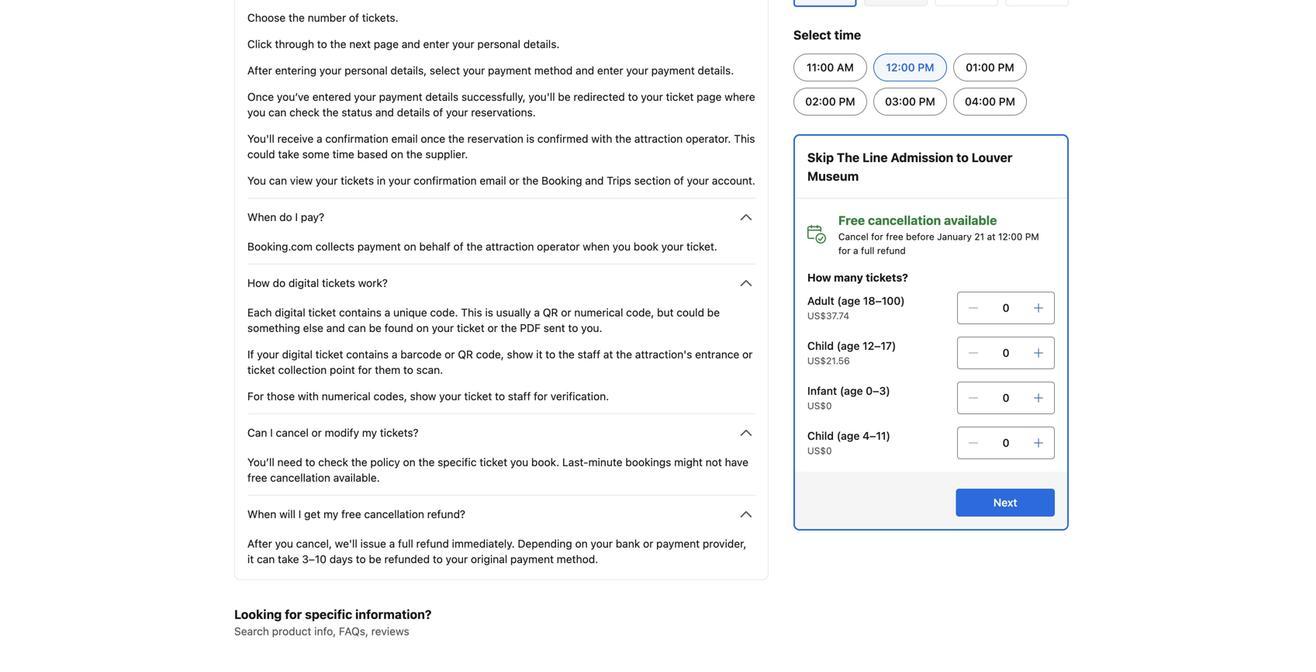Task type: locate. For each thing, give the bounding box(es) containing it.
search
[[234, 625, 269, 638]]

or
[[509, 174, 520, 187], [561, 306, 572, 319], [488, 322, 498, 334], [445, 348, 455, 361], [743, 348, 753, 361], [312, 426, 322, 439], [643, 537, 654, 550]]

2 child from the top
[[808, 429, 834, 442]]

at right 21
[[987, 231, 996, 242]]

0 vertical spatial email
[[391, 132, 418, 145]]

3 0 from the top
[[1003, 391, 1010, 404]]

my inside "dropdown button"
[[362, 426, 377, 439]]

ticket.
[[687, 240, 718, 253]]

line
[[863, 150, 888, 165]]

louver
[[972, 150, 1013, 165]]

reservation
[[468, 132, 524, 145]]

12:00
[[886, 61, 915, 74], [998, 231, 1023, 242]]

choose
[[248, 11, 286, 24]]

1 horizontal spatial cancellation
[[364, 508, 424, 521]]

0 for 12–17)
[[1003, 346, 1010, 359]]

you
[[248, 174, 266, 187]]

free
[[839, 213, 865, 228]]

us$0 for infant (age 0–3)
[[808, 400, 832, 411]]

free down you'll
[[248, 471, 267, 484]]

0 vertical spatial it
[[536, 348, 543, 361]]

0 horizontal spatial staff
[[508, 390, 531, 403]]

0 horizontal spatial enter
[[423, 38, 450, 50]]

you down will
[[275, 537, 293, 550]]

tickets inside dropdown button
[[322, 277, 355, 289]]

1 horizontal spatial how
[[808, 271, 832, 284]]

0 horizontal spatial show
[[410, 390, 436, 403]]

free
[[886, 231, 904, 242], [248, 471, 267, 484], [341, 508, 361, 521]]

be inside once you've entered your payment details successfully, you'll be redirected to your ticket page where you can check the status and details of your reservations.
[[558, 90, 571, 103]]

0 vertical spatial numerical
[[574, 306, 623, 319]]

child for child (age 4–11)
[[808, 429, 834, 442]]

to right redirected
[[628, 90, 638, 103]]

information?
[[355, 607, 432, 622]]

code, down each digital ticket contains a unique code. this is usually a qr or numerical code, but could be something else and can be found on your ticket or the pdf sent to you.
[[476, 348, 504, 361]]

0 horizontal spatial personal
[[345, 64, 388, 77]]

have
[[725, 456, 749, 469]]

code, inside if your digital ticket contains a barcode or qr code, show it to the staff at the attraction's entrance or ticket collection point for them to scan.
[[476, 348, 504, 361]]

provider,
[[703, 537, 747, 550]]

us$0 for child (age 4–11)
[[808, 445, 832, 456]]

02:00
[[806, 95, 836, 108]]

pm for 04:00 pm
[[999, 95, 1016, 108]]

payment
[[488, 64, 532, 77], [652, 64, 695, 77], [379, 90, 423, 103], [358, 240, 401, 253], [657, 537, 700, 550], [511, 553, 554, 566]]

at
[[987, 231, 996, 242], [604, 348, 613, 361]]

12:00 right 21
[[998, 231, 1023, 242]]

how up adult
[[808, 271, 832, 284]]

how for how do digital tickets work?
[[248, 277, 270, 289]]

1 vertical spatial with
[[298, 390, 319, 403]]

qr inside each digital ticket contains a unique code. this is usually a qr or numerical code, but could be something else and can be found on your ticket or the pdf sent to you.
[[543, 306, 558, 319]]

pm inside the free cancellation available cancel for free before january 21 at 12:00 pm for a full refund
[[1026, 231, 1040, 242]]

time right some in the top left of the page
[[333, 148, 354, 161]]

next
[[349, 38, 371, 50]]

the down sent
[[559, 348, 575, 361]]

is
[[527, 132, 535, 145], [485, 306, 493, 319]]

0 horizontal spatial confirmation
[[325, 132, 389, 145]]

cancellation inside you'll need to check the policy on the specific ticket you book. last-minute bookings might not have free cancellation available.
[[270, 471, 330, 484]]

the down usually
[[501, 322, 517, 334]]

1 when from the top
[[248, 211, 277, 223]]

you down once
[[248, 106, 266, 119]]

0 horizontal spatial qr
[[458, 348, 473, 361]]

1 vertical spatial child
[[808, 429, 834, 442]]

or down usually
[[488, 322, 498, 334]]

payment down details, at the top of page
[[379, 90, 423, 103]]

for
[[248, 390, 264, 403]]

how for how many tickets?
[[808, 271, 832, 284]]

0 vertical spatial staff
[[578, 348, 601, 361]]

0 vertical spatial confirmation
[[325, 132, 389, 145]]

2 take from the top
[[278, 553, 299, 566]]

1 vertical spatial time
[[333, 148, 354, 161]]

0 vertical spatial digital
[[289, 277, 319, 289]]

details. up where
[[698, 64, 734, 77]]

0 for 4–11)
[[1003, 436, 1010, 449]]

time up 'am'
[[835, 28, 861, 42]]

might
[[674, 456, 703, 469]]

this inside you'll receive a confirmation email once the reservation is confirmed with the attraction operator. this could take some time based on the supplier.
[[734, 132, 755, 145]]

after left 'cancel,' in the bottom of the page
[[248, 537, 272, 550]]

attraction up 'section'
[[635, 132, 683, 145]]

(age down many
[[838, 294, 861, 307]]

contains inside if your digital ticket contains a barcode or qr code, show it to the staff at the attraction's entrance or ticket collection point for them to scan.
[[346, 348, 389, 361]]

a inside if your digital ticket contains a barcode or qr code, show it to the staff at the attraction's entrance or ticket collection point for them to scan.
[[392, 348, 398, 361]]

pm right 01:00
[[998, 61, 1015, 74]]

digital inside if your digital ticket contains a barcode or qr code, show it to the staff at the attraction's entrance or ticket collection point for them to scan.
[[282, 348, 313, 361]]

you'll
[[248, 456, 275, 469]]

(age inside child (age 12–17) us$21.56
[[837, 339, 860, 352]]

to right need
[[305, 456, 315, 469]]

we'll
[[335, 537, 358, 550]]

pm right 02:00
[[839, 95, 856, 108]]

of right behalf
[[454, 240, 464, 253]]

you inside once you've entered your payment details successfully, you'll be redirected to your ticket page where you can check the status and details of your reservations.
[[248, 106, 266, 119]]

in
[[377, 174, 386, 187]]

1 vertical spatial staff
[[508, 390, 531, 403]]

0 vertical spatial check
[[290, 106, 320, 119]]

us$0 inside infant (age 0–3) us$0
[[808, 400, 832, 411]]

attraction
[[635, 132, 683, 145], [486, 240, 534, 253]]

1 vertical spatial code,
[[476, 348, 504, 361]]

pm right 04:00
[[999, 95, 1016, 108]]

cancellation
[[868, 213, 941, 228], [270, 471, 330, 484], [364, 508, 424, 521]]

of left "tickets."
[[349, 11, 359, 24]]

personal up after entering your personal details, select your payment method and enter your payment details.
[[478, 38, 521, 50]]

1 vertical spatial confirmation
[[414, 174, 477, 187]]

us$0
[[808, 400, 832, 411], [808, 445, 832, 456]]

1 horizontal spatial free
[[341, 508, 361, 521]]

how inside dropdown button
[[248, 277, 270, 289]]

take inside after you cancel, we'll issue a full refund immediately. depending on your bank or payment provider, it can take 3–10 days to be refunded to your original payment method.
[[278, 553, 299, 566]]

0 vertical spatial could
[[248, 148, 275, 161]]

03:00 pm
[[885, 95, 936, 108]]

1 vertical spatial page
[[697, 90, 722, 103]]

4 0 from the top
[[1003, 436, 1010, 449]]

1 horizontal spatial specific
[[438, 456, 477, 469]]

(age inside child (age 4–11) us$0
[[837, 429, 860, 442]]

1 vertical spatial qr
[[458, 348, 473, 361]]

could inside each digital ticket contains a unique code. this is usually a qr or numerical code, but could be something else and can be found on your ticket or the pdf sent to you.
[[677, 306, 705, 319]]

1 vertical spatial show
[[410, 390, 436, 403]]

you'll need to check the policy on the specific ticket you book. last-minute bookings might not have free cancellation available.
[[248, 456, 749, 484]]

i left pay?
[[295, 211, 298, 223]]

1 vertical spatial digital
[[275, 306, 305, 319]]

to down if your digital ticket contains a barcode or qr code, show it to the staff at the attraction's entrance or ticket collection point for them to scan.
[[495, 390, 505, 403]]

2 when from the top
[[248, 508, 277, 521]]

how up the 'each'
[[248, 277, 270, 289]]

digital
[[289, 277, 319, 289], [275, 306, 305, 319], [282, 348, 313, 361]]

01:00 pm
[[966, 61, 1015, 74]]

details up the once
[[397, 106, 430, 119]]

2 0 from the top
[[1003, 346, 1010, 359]]

contains up them
[[346, 348, 389, 361]]

0 horizontal spatial it
[[248, 553, 254, 566]]

page right next
[[374, 38, 399, 50]]

0 vertical spatial when
[[248, 211, 277, 223]]

a inside you'll receive a confirmation email once the reservation is confirmed with the attraction operator. this could take some time based on the supplier.
[[317, 132, 322, 145]]

tickets?
[[866, 271, 909, 284], [380, 426, 419, 439]]

confirmation up based
[[325, 132, 389, 145]]

free for free
[[886, 231, 904, 242]]

where
[[725, 90, 755, 103]]

show inside if your digital ticket contains a barcode or qr code, show it to the staff at the attraction's entrance or ticket collection point for them to scan.
[[507, 348, 533, 361]]

can down the you've
[[269, 106, 287, 119]]

attraction down when do i pay? dropdown button in the top of the page
[[486, 240, 534, 253]]

0 vertical spatial show
[[507, 348, 533, 361]]

1 horizontal spatial numerical
[[574, 306, 623, 319]]

your inside if your digital ticket contains a barcode or qr code, show it to the staff at the attraction's entrance or ticket collection point for them to scan.
[[257, 348, 279, 361]]

1 horizontal spatial code,
[[626, 306, 654, 319]]

0 horizontal spatial attraction
[[486, 240, 534, 253]]

1 child from the top
[[808, 339, 834, 352]]

1 vertical spatial numerical
[[322, 390, 371, 403]]

for inside if your digital ticket contains a barcode or qr code, show it to the staff at the attraction's entrance or ticket collection point for them to scan.
[[358, 364, 372, 376]]

to left louver at the right top of page
[[957, 150, 969, 165]]

0 vertical spatial details
[[426, 90, 459, 103]]

show
[[507, 348, 533, 361], [410, 390, 436, 403]]

child
[[808, 339, 834, 352], [808, 429, 834, 442]]

0 vertical spatial this
[[734, 132, 755, 145]]

1 vertical spatial my
[[324, 508, 338, 521]]

to inside each digital ticket contains a unique code. this is usually a qr or numerical code, but could be something else and can be found on your ticket or the pdf sent to you.
[[568, 322, 578, 334]]

tickets? inside "dropdown button"
[[380, 426, 419, 439]]

0 vertical spatial us$0
[[808, 400, 832, 411]]

can
[[248, 426, 267, 439]]

0 vertical spatial full
[[861, 245, 875, 256]]

page
[[374, 38, 399, 50], [697, 90, 722, 103]]

qr down each digital ticket contains a unique code. this is usually a qr or numerical code, but could be something else and can be found on your ticket or the pdf sent to you.
[[458, 348, 473, 361]]

2 horizontal spatial cancellation
[[868, 213, 941, 228]]

1 vertical spatial 12:00
[[998, 231, 1023, 242]]

entering
[[275, 64, 317, 77]]

when will i get my free cancellation refund?
[[248, 508, 466, 521]]

0 vertical spatial contains
[[339, 306, 382, 319]]

1 vertical spatial free
[[248, 471, 267, 484]]

12:00 inside the free cancellation available cancel for free before january 21 at 12:00 pm for a full refund
[[998, 231, 1023, 242]]

(age for 0–3)
[[840, 384, 863, 397]]

confirmation inside you'll receive a confirmation email once the reservation is confirmed with the attraction operator. this could take some time based on the supplier.
[[325, 132, 389, 145]]

qr inside if your digital ticket contains a barcode or qr code, show it to the staff at the attraction's entrance or ticket collection point for them to scan.
[[458, 348, 473, 361]]

successfully,
[[462, 90, 526, 103]]

is inside you'll receive a confirmation email once the reservation is confirmed with the attraction operator. this could take some time based on the supplier.
[[527, 132, 535, 145]]

02:00 pm
[[806, 95, 856, 108]]

0 horizontal spatial refund
[[416, 537, 449, 550]]

0 horizontal spatial numerical
[[322, 390, 371, 403]]

0 vertical spatial do
[[279, 211, 292, 223]]

1 vertical spatial i
[[270, 426, 273, 439]]

and right status
[[375, 106, 394, 119]]

collection
[[278, 364, 327, 376]]

i inside can i cancel or modify my tickets? "dropdown button"
[[270, 426, 273, 439]]

pm right 03:00
[[919, 95, 936, 108]]

do left pay?
[[279, 211, 292, 223]]

could inside you'll receive a confirmation email once the reservation is confirmed with the attraction operator. this could take some time based on the supplier.
[[248, 148, 275, 161]]

on inside each digital ticket contains a unique code. this is usually a qr or numerical code, but could be something else and can be found on your ticket or the pdf sent to you.
[[416, 322, 429, 334]]

free up 'we'll' in the bottom of the page
[[341, 508, 361, 521]]

a right the 'issue'
[[389, 537, 395, 550]]

qr up sent
[[543, 306, 558, 319]]

(age left 0–3)
[[840, 384, 863, 397]]

full down cancel
[[861, 245, 875, 256]]

you can view your tickets in your confirmation email or the booking and trips section of your account.
[[248, 174, 756, 187]]

0 horizontal spatial cancellation
[[270, 471, 330, 484]]

of inside once you've entered your payment details successfully, you'll be redirected to your ticket page where you can check the status and details of your reservations.
[[433, 106, 443, 119]]

ticket inside you'll need to check the policy on the specific ticket you book. last-minute bookings might not have free cancellation available.
[[480, 456, 508, 469]]

is left confirmed
[[527, 132, 535, 145]]

1 horizontal spatial attraction
[[635, 132, 683, 145]]

0 horizontal spatial this
[[461, 306, 482, 319]]

1 vertical spatial cancellation
[[270, 471, 330, 484]]

my
[[362, 426, 377, 439], [324, 508, 338, 521]]

1 vertical spatial attraction
[[486, 240, 534, 253]]

to right refunded
[[433, 553, 443, 566]]

take left 3–10
[[278, 553, 299, 566]]

digital up something
[[275, 306, 305, 319]]

us$0 inside child (age 4–11) us$0
[[808, 445, 832, 456]]

12:00 up 03:00
[[886, 61, 915, 74]]

it up looking
[[248, 553, 254, 566]]

(age
[[838, 294, 861, 307], [837, 339, 860, 352], [840, 384, 863, 397], [837, 429, 860, 442]]

1 vertical spatial at
[[604, 348, 613, 361]]

do
[[279, 211, 292, 223], [273, 277, 286, 289]]

take down receive
[[278, 148, 299, 161]]

check up available.
[[318, 456, 348, 469]]

when will i get my free cancellation refund? button
[[248, 505, 756, 524]]

1 horizontal spatial 12:00
[[998, 231, 1023, 242]]

2 vertical spatial digital
[[282, 348, 313, 361]]

staff down you.
[[578, 348, 601, 361]]

is left usually
[[485, 306, 493, 319]]

for up product
[[285, 607, 302, 622]]

2 us$0 from the top
[[808, 445, 832, 456]]

0 vertical spatial 12:00
[[886, 61, 915, 74]]

pm for 12:00 pm
[[918, 61, 935, 74]]

0 horizontal spatial time
[[333, 148, 354, 161]]

1 horizontal spatial with
[[592, 132, 613, 145]]

be right the "you'll"
[[558, 90, 571, 103]]

pm
[[918, 61, 935, 74], [998, 61, 1015, 74], [839, 95, 856, 108], [919, 95, 936, 108], [999, 95, 1016, 108], [1026, 231, 1040, 242]]

11:00
[[807, 61, 834, 74]]

1 take from the top
[[278, 148, 299, 161]]

0 horizontal spatial page
[[374, 38, 399, 50]]

them
[[375, 364, 401, 376]]

(age up the us$21.56
[[837, 339, 860, 352]]

18–100)
[[863, 294, 905, 307]]

1 horizontal spatial time
[[835, 28, 861, 42]]

0 horizontal spatial code,
[[476, 348, 504, 361]]

1 vertical spatial after
[[248, 537, 272, 550]]

digital inside dropdown button
[[289, 277, 319, 289]]

be down the 'issue'
[[369, 553, 382, 566]]

a up some in the top left of the page
[[317, 132, 322, 145]]

take inside you'll receive a confirmation email once the reservation is confirmed with the attraction operator. this could take some time based on the supplier.
[[278, 148, 299, 161]]

child for child (age 12–17)
[[808, 339, 834, 352]]

(age inside infant (age 0–3) us$0
[[840, 384, 863, 397]]

1 vertical spatial it
[[248, 553, 254, 566]]

payment down depending
[[511, 553, 554, 566]]

1 horizontal spatial email
[[480, 174, 506, 187]]

free inside the free cancellation available cancel for free before january 21 at 12:00 pm for a full refund
[[886, 231, 904, 242]]

january
[[937, 231, 972, 242]]

0 vertical spatial cancellation
[[868, 213, 941, 228]]

1 horizontal spatial refund
[[877, 245, 906, 256]]

can i cancel or modify my tickets? button
[[248, 424, 756, 442]]

details.
[[524, 38, 560, 50], [698, 64, 734, 77]]

attraction inside you'll receive a confirmation email once the reservation is confirmed with the attraction operator. this could take some time based on the supplier.
[[635, 132, 683, 145]]

you inside after you cancel, we'll issue a full refund immediately. depending on your bank or payment provider, it can take 3–10 days to be refunded to your original payment method.
[[275, 537, 293, 550]]

specific inside looking for specific information? search product info, faqs, reviews
[[305, 607, 352, 622]]

digital down booking.com
[[289, 277, 319, 289]]

at up 'verification.'
[[604, 348, 613, 361]]

0 horizontal spatial with
[[298, 390, 319, 403]]

0 horizontal spatial at
[[604, 348, 613, 361]]

cancellation up the 'issue'
[[364, 508, 424, 521]]

1 horizontal spatial at
[[987, 231, 996, 242]]

email
[[391, 132, 418, 145], [480, 174, 506, 187]]

take
[[278, 148, 299, 161], [278, 553, 299, 566]]

you.
[[581, 322, 603, 334]]

0 horizontal spatial email
[[391, 132, 418, 145]]

after for after entering your personal details, select your payment method and enter your payment details.
[[248, 64, 272, 77]]

show down scan.
[[410, 390, 436, 403]]

details. up method in the left of the page
[[524, 38, 560, 50]]

after down click
[[248, 64, 272, 77]]

1 0 from the top
[[1003, 301, 1010, 314]]

i inside when will i get my free cancellation refund? dropdown button
[[299, 508, 301, 521]]

sent
[[544, 322, 565, 334]]

1 horizontal spatial qr
[[543, 306, 558, 319]]

the right 'policy'
[[419, 456, 435, 469]]

2 after from the top
[[248, 537, 272, 550]]

2 horizontal spatial free
[[886, 231, 904, 242]]

skip
[[808, 150, 834, 165]]

04:00 pm
[[965, 95, 1016, 108]]

after inside after you cancel, we'll issue a full refund immediately. depending on your bank or payment provider, it can take 3–10 days to be refunded to your original payment method.
[[248, 537, 272, 550]]

code,
[[626, 306, 654, 319], [476, 348, 504, 361]]

the
[[289, 11, 305, 24], [330, 38, 346, 50], [323, 106, 339, 119], [448, 132, 465, 145], [615, 132, 632, 145], [406, 148, 423, 161], [523, 174, 539, 187], [467, 240, 483, 253], [501, 322, 517, 334], [559, 348, 575, 361], [616, 348, 632, 361], [351, 456, 368, 469], [419, 456, 435, 469]]

adult
[[808, 294, 835, 307]]

1 vertical spatial us$0
[[808, 445, 832, 456]]

1 horizontal spatial tickets?
[[866, 271, 909, 284]]

refund up how many tickets?
[[877, 245, 906, 256]]

ticket up else
[[308, 306, 336, 319]]

could down you'll
[[248, 148, 275, 161]]

0 horizontal spatial my
[[324, 508, 338, 521]]

1 horizontal spatial enter
[[597, 64, 624, 77]]

child inside child (age 4–11) us$0
[[808, 429, 834, 442]]

a
[[317, 132, 322, 145], [854, 245, 859, 256], [385, 306, 390, 319], [534, 306, 540, 319], [392, 348, 398, 361], [389, 537, 395, 550]]

reservations.
[[471, 106, 536, 119]]

after you cancel, we'll issue a full refund immediately. depending on your bank or payment provider, it can take 3–10 days to be refunded to your original payment method.
[[248, 537, 747, 566]]

email left the once
[[391, 132, 418, 145]]

1 us$0 from the top
[[808, 400, 832, 411]]

1 horizontal spatial page
[[697, 90, 722, 103]]

can left 3–10
[[257, 553, 275, 566]]

a inside after you cancel, we'll issue a full refund immediately. depending on your bank or payment provider, it can take 3–10 days to be refunded to your original payment method.
[[389, 537, 395, 550]]

0 horizontal spatial how
[[248, 277, 270, 289]]

1 vertical spatial tickets
[[322, 277, 355, 289]]

to left you.
[[568, 322, 578, 334]]

1 vertical spatial when
[[248, 508, 277, 521]]

for
[[871, 231, 884, 242], [839, 245, 851, 256], [358, 364, 372, 376], [534, 390, 548, 403], [285, 607, 302, 622]]

to inside skip the line admission to louver museum
[[957, 150, 969, 165]]

1 vertical spatial details.
[[698, 64, 734, 77]]

time inside you'll receive a confirmation email once the reservation is confirmed with the attraction operator. this could take some time based on the supplier.
[[333, 148, 354, 161]]

when left will
[[248, 508, 277, 521]]

child inside child (age 12–17) us$21.56
[[808, 339, 834, 352]]

0 for 0–3)
[[1003, 391, 1010, 404]]

ticket inside once you've entered your payment details successfully, you'll be redirected to your ticket page where you can check the status and details of your reservations.
[[666, 90, 694, 103]]

ticket up operator.
[[666, 90, 694, 103]]

0 vertical spatial specific
[[438, 456, 477, 469]]

check inside you'll need to check the policy on the specific ticket you book. last-minute bookings might not have free cancellation available.
[[318, 456, 348, 469]]

how
[[808, 271, 832, 284], [248, 277, 270, 289]]

1 horizontal spatial full
[[861, 245, 875, 256]]

0
[[1003, 301, 1010, 314], [1003, 346, 1010, 359], [1003, 391, 1010, 404], [1003, 436, 1010, 449]]

next
[[994, 496, 1018, 509]]

1 horizontal spatial this
[[734, 132, 755, 145]]

free inside dropdown button
[[341, 508, 361, 521]]

and
[[402, 38, 420, 50], [576, 64, 594, 77], [375, 106, 394, 119], [585, 174, 604, 187], [326, 322, 345, 334]]

it inside if your digital ticket contains a barcode or qr code, show it to the staff at the attraction's entrance or ticket collection point for them to scan.
[[536, 348, 543, 361]]

or right cancel
[[312, 426, 322, 439]]

and right else
[[326, 322, 345, 334]]

payment up successfully,
[[488, 64, 532, 77]]

0 vertical spatial is
[[527, 132, 535, 145]]

cancellation inside dropdown button
[[364, 508, 424, 521]]

free left the before
[[886, 231, 904, 242]]

this
[[734, 132, 755, 145], [461, 306, 482, 319]]

issue
[[360, 537, 386, 550]]

my right the modify
[[362, 426, 377, 439]]

0 horizontal spatial could
[[248, 148, 275, 161]]

staff down if your digital ticket contains a barcode or qr code, show it to the staff at the attraction's entrance or ticket collection point for them to scan.
[[508, 390, 531, 403]]

else
[[303, 322, 324, 334]]

can left the found
[[348, 322, 366, 334]]

redirected
[[574, 90, 625, 103]]

specific up info,
[[305, 607, 352, 622]]

the left attraction's
[[616, 348, 632, 361]]

once you've entered your payment details successfully, you'll be redirected to your ticket page where you can check the status and details of your reservations.
[[248, 90, 755, 119]]

1 vertical spatial do
[[273, 277, 286, 289]]

is inside each digital ticket contains a unique code. this is usually a qr or numerical code, but could be something else and can be found on your ticket or the pdf sent to you.
[[485, 306, 493, 319]]

i inside when do i pay? dropdown button
[[295, 211, 298, 223]]

1 horizontal spatial my
[[362, 426, 377, 439]]

0 horizontal spatial free
[[248, 471, 267, 484]]

1 vertical spatial refund
[[416, 537, 449, 550]]

you left book.
[[510, 456, 529, 469]]

entrance
[[695, 348, 740, 361]]

1 after from the top
[[248, 64, 272, 77]]

ticket
[[666, 90, 694, 103], [308, 306, 336, 319], [457, 322, 485, 334], [316, 348, 343, 361], [248, 364, 275, 376], [464, 390, 492, 403], [480, 456, 508, 469]]

status
[[342, 106, 373, 119]]

child up the us$21.56
[[808, 339, 834, 352]]

(age inside adult (age 18–100) us$37.74
[[838, 294, 861, 307]]

am
[[837, 61, 854, 74]]

1 vertical spatial tickets?
[[380, 426, 419, 439]]

code, inside each digital ticket contains a unique code. this is usually a qr or numerical code, but could be something else and can be found on your ticket or the pdf sent to you.
[[626, 306, 654, 319]]

cancellation inside the free cancellation available cancel for free before january 21 at 12:00 pm for a full refund
[[868, 213, 941, 228]]



Task type: describe. For each thing, give the bounding box(es) containing it.
this inside each digital ticket contains a unique code. this is usually a qr or numerical code, but could be something else and can be found on your ticket or the pdf sent to you.
[[461, 306, 482, 319]]

to down the barcode
[[403, 364, 414, 376]]

original
[[471, 553, 508, 566]]

the left next
[[330, 38, 346, 50]]

do for how
[[273, 277, 286, 289]]

infant
[[808, 384, 837, 397]]

1 vertical spatial enter
[[597, 64, 624, 77]]

for right cancel
[[871, 231, 884, 242]]

book
[[634, 240, 659, 253]]

and inside each digital ticket contains a unique code. this is usually a qr or numerical code, but could be something else and can be found on your ticket or the pdf sent to you.
[[326, 322, 345, 334]]

product
[[272, 625, 311, 638]]

adult (age 18–100) us$37.74
[[808, 294, 905, 321]]

available
[[944, 213, 997, 228]]

(age for 4–11)
[[837, 429, 860, 442]]

it inside after you cancel, we'll issue a full refund immediately. depending on your bank or payment provider, it can take 3–10 days to be refunded to your original payment method.
[[248, 553, 254, 566]]

and inside once you've entered your payment details successfully, you'll be redirected to your ticket page where you can check the status and details of your reservations.
[[375, 106, 394, 119]]

0 horizontal spatial 12:00
[[886, 61, 915, 74]]

for down cancel
[[839, 245, 851, 256]]

the left booking
[[523, 174, 539, 187]]

0 vertical spatial page
[[374, 38, 399, 50]]

supplier.
[[426, 148, 468, 161]]

minute
[[589, 456, 623, 469]]

0 vertical spatial tickets?
[[866, 271, 909, 284]]

how many tickets?
[[808, 271, 909, 284]]

the down the once
[[406, 148, 423, 161]]

specific inside you'll need to check the policy on the specific ticket you book. last-minute bookings might not have free cancellation available.
[[438, 456, 477, 469]]

when for when will i get my free cancellation refund?
[[248, 508, 277, 521]]

to down choose the number of tickets.
[[317, 38, 327, 50]]

those
[[267, 390, 295, 403]]

1 vertical spatial email
[[480, 174, 506, 187]]

04:00
[[965, 95, 996, 108]]

pm for 01:00 pm
[[998, 61, 1015, 74]]

looking
[[234, 607, 282, 622]]

how do digital tickets work? element
[[248, 293, 756, 404]]

on inside you'll need to check the policy on the specific ticket you book. last-minute bookings might not have free cancellation available.
[[403, 456, 416, 469]]

last-
[[563, 456, 589, 469]]

0 vertical spatial enter
[[423, 38, 450, 50]]

cancel
[[276, 426, 309, 439]]

0 vertical spatial tickets
[[341, 174, 374, 187]]

some
[[302, 148, 330, 161]]

child (age 12–17) us$21.56
[[808, 339, 897, 366]]

need
[[277, 456, 302, 469]]

ticket down code.
[[457, 322, 485, 334]]

payment up operator.
[[652, 64, 695, 77]]

number
[[308, 11, 346, 24]]

to inside once you've entered your payment details successfully, you'll be redirected to your ticket page where you can check the status and details of your reservations.
[[628, 90, 638, 103]]

be left the found
[[369, 322, 382, 334]]

a up pdf
[[534, 306, 540, 319]]

and up redirected
[[576, 64, 594, 77]]

payment left the provider,
[[657, 537, 700, 550]]

refund?
[[427, 508, 466, 521]]

at inside the free cancellation available cancel for free before january 21 at 12:00 pm for a full refund
[[987, 231, 996, 242]]

digital inside each digital ticket contains a unique code. this is usually a qr or numerical code, but could be something else and can be found on your ticket or the pdf sent to you.
[[275, 306, 305, 319]]

check inside once you've entered your payment details successfully, you'll be redirected to your ticket page where you can check the status and details of your reservations.
[[290, 106, 320, 119]]

free inside you'll need to check the policy on the specific ticket you book. last-minute bookings might not have free cancellation available.
[[248, 471, 267, 484]]

pay?
[[301, 211, 324, 223]]

do for when
[[279, 211, 292, 223]]

with inside how do digital tickets work? element
[[298, 390, 319, 403]]

each
[[248, 306, 272, 319]]

choose the number of tickets.
[[248, 11, 399, 24]]

how do digital tickets work? button
[[248, 274, 756, 293]]

museum
[[808, 169, 859, 184]]

be up entrance
[[707, 306, 720, 319]]

1 horizontal spatial confirmation
[[414, 174, 477, 187]]

barcode
[[401, 348, 442, 361]]

for left 'verification.'
[[534, 390, 548, 403]]

the up supplier.
[[448, 132, 465, 145]]

can inside after you cancel, we'll issue a full refund immediately. depending on your bank or payment provider, it can take 3–10 days to be refunded to your original payment method.
[[257, 553, 275, 566]]

your inside each digital ticket contains a unique code. this is usually a qr or numerical code, but could be something else and can be found on your ticket or the pdf sent to you.
[[432, 322, 454, 334]]

policy
[[370, 456, 400, 469]]

contains inside each digital ticket contains a unique code. this is usually a qr or numerical code, but could be something else and can be found on your ticket or the pdf sent to you.
[[339, 306, 382, 319]]

ticket down if your digital ticket contains a barcode or qr code, show it to the staff at the attraction's entrance or ticket collection point for them to scan.
[[464, 390, 492, 403]]

or inside after you cancel, we'll issue a full refund immediately. depending on your bank or payment provider, it can take 3–10 days to be refunded to your original payment method.
[[643, 537, 654, 550]]

skip the line admission to louver museum
[[808, 150, 1013, 184]]

once
[[248, 90, 274, 103]]

reviews
[[371, 625, 409, 638]]

or inside "dropdown button"
[[312, 426, 322, 439]]

point
[[330, 364, 355, 376]]

on inside after you cancel, we'll issue a full refund immediately. depending on your bank or payment provider, it can take 3–10 days to be refunded to your original payment method.
[[575, 537, 588, 550]]

admission
[[891, 150, 954, 165]]

email inside you'll receive a confirmation email once the reservation is confirmed with the attraction operator. this could take some time based on the supplier.
[[391, 132, 418, 145]]

0 for 18–100)
[[1003, 301, 1010, 314]]

through
[[275, 38, 314, 50]]

you inside you'll need to check the policy on the specific ticket you book. last-minute bookings might not have free cancellation available.
[[510, 456, 529, 469]]

confirmed
[[538, 132, 589, 145]]

full inside the free cancellation available cancel for free before january 21 at 12:00 pm for a full refund
[[861, 245, 875, 256]]

payment inside once you've entered your payment details successfully, you'll be redirected to your ticket page where you can check the status and details of your reservations.
[[379, 90, 423, 103]]

you've
[[277, 90, 310, 103]]

(age for 12–17)
[[837, 339, 860, 352]]

cancel,
[[296, 537, 332, 550]]

on inside you'll receive a confirmation email once the reservation is confirmed with the attraction operator. this could take some time based on the supplier.
[[391, 148, 403, 161]]

verification.
[[551, 390, 609, 403]]

or down you'll receive a confirmation email once the reservation is confirmed with the attraction operator. this could take some time based on the supplier.
[[509, 174, 520, 187]]

0 vertical spatial time
[[835, 28, 861, 42]]

staff inside if your digital ticket contains a barcode or qr code, show it to the staff at the attraction's entrance or ticket collection point for them to scan.
[[578, 348, 601, 361]]

(age for 18–100)
[[838, 294, 861, 307]]

behalf
[[419, 240, 451, 253]]

the inside each digital ticket contains a unique code. this is usually a qr or numerical code, but could be something else and can be found on your ticket or the pdf sent to you.
[[501, 322, 517, 334]]

0 vertical spatial details.
[[524, 38, 560, 50]]

to down sent
[[546, 348, 556, 361]]

how do digital tickets work?
[[248, 277, 388, 289]]

can i cancel or modify my tickets?
[[248, 426, 419, 439]]

or up sent
[[561, 306, 572, 319]]

codes,
[[374, 390, 407, 403]]

i for do
[[295, 211, 298, 223]]

receive
[[277, 132, 314, 145]]

modify
[[325, 426, 359, 439]]

3–10
[[302, 553, 327, 566]]

be inside after you cancel, we'll issue a full refund immediately. depending on your bank or payment provider, it can take 3–10 days to be refunded to your original payment method.
[[369, 553, 382, 566]]

select
[[794, 28, 832, 42]]

infant (age 0–3) us$0
[[808, 384, 891, 411]]

operator.
[[686, 132, 731, 145]]

details,
[[391, 64, 427, 77]]

1 vertical spatial personal
[[345, 64, 388, 77]]

not
[[706, 456, 722, 469]]

ticket down if
[[248, 364, 275, 376]]

of right 'section'
[[674, 174, 684, 187]]

1 vertical spatial details
[[397, 106, 430, 119]]

the inside once you've entered your payment details successfully, you'll be redirected to your ticket page where you can check the status and details of your reservations.
[[323, 106, 339, 119]]

full inside after you cancel, we'll issue a full refund immediately. depending on your bank or payment provider, it can take 3–10 days to be refunded to your original payment method.
[[398, 537, 413, 550]]

faqs,
[[339, 625, 369, 638]]

if
[[248, 348, 254, 361]]

1 horizontal spatial details.
[[698, 64, 734, 77]]

pm for 02:00 pm
[[839, 95, 856, 108]]

to right days
[[356, 553, 366, 566]]

a up the found
[[385, 306, 390, 319]]

after for after you cancel, we'll issue a full refund immediately. depending on your bank or payment provider, it can take 3–10 days to be refunded to your original payment method.
[[248, 537, 272, 550]]

and up details, at the top of page
[[402, 38, 420, 50]]

found
[[385, 322, 414, 334]]

child (age 4–11) us$0
[[808, 429, 891, 456]]

0 vertical spatial personal
[[478, 38, 521, 50]]

the right behalf
[[467, 240, 483, 253]]

booking.com collects payment on behalf of the attraction operator when you book your ticket.
[[248, 240, 718, 253]]

trips
[[607, 174, 632, 187]]

immediately.
[[452, 537, 515, 550]]

cancel
[[839, 231, 869, 242]]

can inside each digital ticket contains a unique code. this is usually a qr or numerical code, but could be something else and can be found on your ticket or the pdf sent to you.
[[348, 322, 366, 334]]

page inside once you've entered your payment details successfully, you'll be redirected to your ticket page where you can check the status and details of your reservations.
[[697, 90, 722, 103]]

0–3)
[[866, 384, 891, 397]]

refunded
[[385, 553, 430, 566]]

or right entrance
[[743, 348, 753, 361]]

info,
[[314, 625, 336, 638]]

booking
[[542, 174, 582, 187]]

pm for 03:00 pm
[[919, 95, 936, 108]]

the up the trips
[[615, 132, 632, 145]]

when
[[583, 240, 610, 253]]

unique
[[393, 306, 427, 319]]

but
[[657, 306, 674, 319]]

a inside the free cancellation available cancel for free before january 21 at 12:00 pm for a full refund
[[854, 245, 859, 256]]

collects
[[316, 240, 355, 253]]

if your digital ticket contains a barcode or qr code, show it to the staff at the attraction's entrance or ticket collection point for them to scan.
[[248, 348, 753, 376]]

4–11)
[[863, 429, 891, 442]]

you'll
[[529, 90, 555, 103]]

with inside you'll receive a confirmation email once the reservation is confirmed with the attraction operator. this could take some time based on the supplier.
[[592, 132, 613, 145]]

tickets.
[[362, 11, 399, 24]]

looking for specific information? search product info, faqs, reviews
[[234, 607, 432, 638]]

digital for your
[[282, 348, 313, 361]]

available.
[[333, 471, 380, 484]]

book.
[[532, 456, 560, 469]]

is for reservation
[[527, 132, 535, 145]]

digital for do
[[289, 277, 319, 289]]

for those with numerical codes, show your ticket to staff for verification.
[[248, 390, 609, 403]]

bookings
[[626, 456, 671, 469]]

free for when
[[341, 508, 361, 521]]

you left book
[[613, 240, 631, 253]]

select time
[[794, 28, 861, 42]]

numerical inside each digital ticket contains a unique code. this is usually a qr or numerical code, but could be something else and can be found on your ticket or the pdf sent to you.
[[574, 306, 623, 319]]

11:00 am
[[807, 61, 854, 74]]

payment up the work?
[[358, 240, 401, 253]]

to inside you'll need to check the policy on the specific ticket you book. last-minute bookings might not have free cancellation available.
[[305, 456, 315, 469]]

and left the trips
[[585, 174, 604, 187]]

attraction's
[[635, 348, 692, 361]]

refund inside after you cancel, we'll issue a full refund immediately. depending on your bank or payment provider, it can take 3–10 days to be refunded to your original payment method.
[[416, 537, 449, 550]]

ticket up the point
[[316, 348, 343, 361]]

on left behalf
[[404, 240, 416, 253]]

refund inside the free cancellation available cancel for free before january 21 at 12:00 pm for a full refund
[[877, 245, 906, 256]]

or right the barcode
[[445, 348, 455, 361]]

free cancellation available cancel for free before january 21 at 12:00 pm for a full refund
[[839, 213, 1040, 256]]

will
[[279, 508, 296, 521]]

can right the you on the top
[[269, 174, 287, 187]]

get
[[304, 508, 321, 521]]

at inside if your digital ticket contains a barcode or qr code, show it to the staff at the attraction's entrance or ticket collection point for them to scan.
[[604, 348, 613, 361]]

can inside once you've entered your payment details successfully, you'll be redirected to your ticket page where you can check the status and details of your reservations.
[[269, 106, 287, 119]]

is for this
[[485, 306, 493, 319]]

my inside dropdown button
[[324, 508, 338, 521]]

the up through
[[289, 11, 305, 24]]

the up available.
[[351, 456, 368, 469]]

for inside looking for specific information? search product info, faqs, reviews
[[285, 607, 302, 622]]

when for when do i pay?
[[248, 211, 277, 223]]

21
[[975, 231, 985, 242]]

i for will
[[299, 508, 301, 521]]



Task type: vqa. For each thing, say whether or not it's contained in the screenshot.
cancellation to the middle
yes



